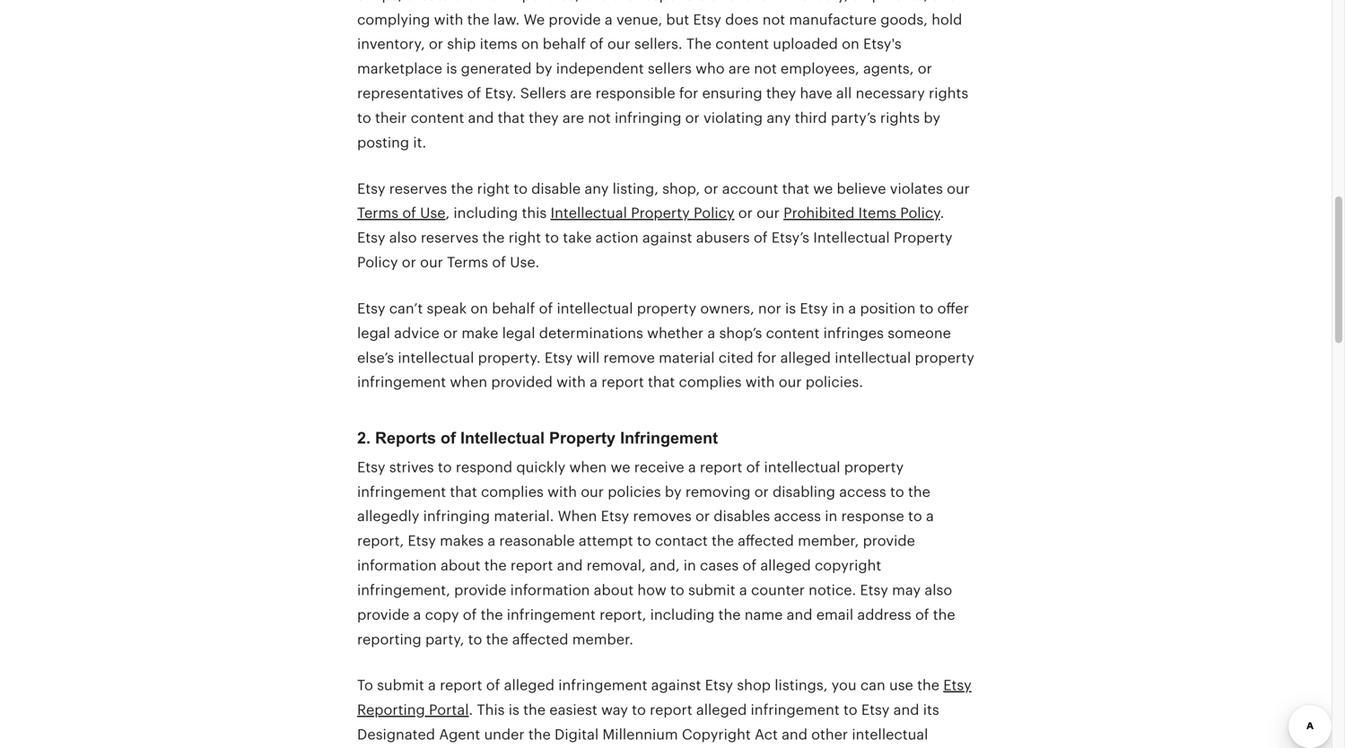 Task type: vqa. For each thing, say whether or not it's contained in the screenshot.
Browse collections hand-picked by Etsy shoppers "See more" LINK See
no



Task type: describe. For each thing, give the bounding box(es) containing it.
report down reasonable on the bottom of the page
[[511, 558, 553, 574]]

intellectual down "advice"
[[398, 350, 474, 366]]

etsy up attempt
[[601, 509, 630, 525]]

under
[[484, 727, 525, 744]]

on
[[471, 301, 489, 317]]

easiest
[[550, 703, 598, 719]]

prohibited items policy link
[[784, 205, 941, 222]]

member,
[[798, 533, 860, 550]]

intellectual inside . etsy also reserves the right to take action against abusers of etsy's intellectual property policy or our terms of use.
[[814, 230, 890, 246]]

report up the removing on the bottom right of page
[[700, 460, 743, 476]]

or down account
[[739, 205, 753, 222]]

etsy can't speak on behalf of intellectual property owners, nor is etsy in a position to offer legal advice or make legal determinations whether a shop's content infringes someone else's intellectual property. etsy will remove material cited for alleged intellectual property infringement when provided with a report that complies with our policies.
[[357, 301, 975, 391]]

copy
[[425, 607, 459, 623]]

etsy reporting portal
[[357, 678, 972, 719]]

removes
[[633, 509, 692, 525]]

of inside etsy can't speak on behalf of intellectual property owners, nor is etsy in a position to offer legal advice or make legal determinations whether a shop's content infringes someone else's intellectual property. etsy will remove material cited for alleged intellectual property infringement when provided with a report that complies with our policies.
[[539, 301, 553, 317]]

action
[[596, 230, 639, 246]]

2 vertical spatial provide
[[357, 607, 410, 623]]

account
[[723, 181, 779, 197]]

disabling
[[773, 484, 836, 500]]

and left 'its' at the right
[[894, 703, 920, 719]]

with inside etsy strives to respond quickly when we receive a report of intellectual property infringement that complies with our policies by removing or disabling access to the allegedly infringing material. when etsy removes or disables access in response to a report, etsy makes a reasonable attempt to contact the affected member, provide information about the report and removal, and, in cases of alleged copyright infringement, provide information about how to submit a counter notice. etsy may also provide a copy of the infringement report, including the name and email address of the reporting party, to the affected member.
[[548, 484, 577, 500]]

quickly
[[517, 460, 566, 476]]

use
[[420, 205, 446, 222]]

alleged inside etsy strives to respond quickly when we receive a report of intellectual property infringement that complies with our policies by removing or disabling access to the allegedly infringing material. when etsy removes or disables access in response to a report, etsy makes a reasonable attempt to contact the affected member, provide information about the report and removal, and, in cases of alleged copyright infringement, provide information about how to submit a counter notice. etsy may also provide a copy of the infringement report, including the name and email address of the reporting party, to the affected member.
[[761, 558, 811, 574]]

complies inside etsy strives to respond quickly when we receive a report of intellectual property infringement that complies with our policies by removing or disabling access to the allegedly infringing material. when etsy removes or disables access in response to a report, etsy makes a reasonable attempt to contact the affected member, provide information about the report and removal, and, in cases of alleged copyright infringement, provide information about how to submit a counter notice. etsy may also provide a copy of the infringement report, including the name and email address of the reporting party, to the affected member.
[[481, 484, 544, 500]]

reporting
[[357, 632, 422, 648]]

infringement up way
[[559, 678, 648, 694]]

to up response
[[891, 484, 905, 500]]

of inside "etsy reserves the right to disable any listing, shop, or account that we believe violates our terms of use , including this intellectual property policy or our prohibited items policy"
[[403, 205, 417, 222]]

etsy up address
[[861, 583, 889, 599]]

this
[[522, 205, 547, 222]]

owners,
[[701, 301, 755, 317]]

can
[[861, 678, 886, 694]]

to right response
[[909, 509, 923, 525]]

intellectual property policy link
[[551, 205, 735, 222]]

the inside "etsy reserves the right to disable any listing, shop, or account that we believe violates our terms of use , including this intellectual property policy or our prohibited items policy"
[[451, 181, 474, 197]]

to down you
[[844, 703, 858, 719]]

to right the strives
[[438, 460, 452, 476]]

0 horizontal spatial about
[[441, 558, 481, 574]]

and down reasonable on the bottom of the page
[[557, 558, 583, 574]]

make
[[462, 325, 499, 342]]

infringement inside etsy can't speak on behalf of intellectual property owners, nor is etsy in a position to offer legal advice or make legal determinations whether a shop's content infringes someone else's intellectual property. etsy will remove material cited for alleged intellectual property infringement when provided with a report that complies with our policies.
[[357, 375, 446, 391]]

policies
[[608, 484, 661, 500]]

of down may
[[916, 607, 930, 623]]

to inside . etsy also reserves the right to take action against abusers of etsy's intellectual property policy or our terms of use.
[[545, 230, 559, 246]]

alleged inside etsy can't speak on behalf of intellectual property owners, nor is etsy in a position to offer legal advice or make legal determinations whether a shop's content infringes someone else's intellectual property. etsy will remove material cited for alleged intellectual property infringement when provided with a report that complies with our policies.
[[781, 350, 831, 366]]

1 horizontal spatial provide
[[454, 583, 507, 599]]

also inside . etsy also reserves the right to take action against abusers of etsy's intellectual property policy or our terms of use.
[[389, 230, 417, 246]]

member.
[[573, 632, 634, 648]]

when inside etsy can't speak on behalf of intellectual property owners, nor is etsy in a position to offer legal advice or make legal determinations whether a shop's content infringes someone else's intellectual property. etsy will remove material cited for alleged intellectual property infringement when provided with a report that complies with our policies.
[[450, 375, 488, 391]]

. this is the easiest way to report alleged infringement to etsy and its designated agent under the digital millennium copyright act and other intellectua
[[357, 703, 940, 749]]

by
[[665, 484, 682, 500]]

allegedly
[[357, 509, 420, 525]]

1 legal from the left
[[357, 325, 391, 342]]

etsy inside "etsy reserves the right to disable any listing, shop, or account that we believe violates our terms of use , including this intellectual property policy or our prohibited items policy"
[[357, 181, 386, 197]]

of up the removing on the bottom right of page
[[747, 460, 761, 476]]

etsy left shop
[[705, 678, 734, 694]]

disables
[[714, 509, 771, 525]]

1 vertical spatial about
[[594, 583, 634, 599]]

copyright
[[815, 558, 882, 574]]

1 horizontal spatial report,
[[600, 607, 647, 623]]

can't
[[389, 301, 423, 317]]

digital
[[555, 727, 599, 744]]

removing
[[686, 484, 751, 500]]

or down the removing on the bottom right of page
[[696, 509, 710, 525]]

reports
[[375, 429, 436, 448]]

cases
[[700, 558, 739, 574]]

position
[[861, 301, 916, 317]]

our inside etsy can't speak on behalf of intellectual property owners, nor is etsy in a position to offer legal advice or make legal determinations whether a shop's content infringes someone else's intellectual property. etsy will remove material cited for alleged intellectual property infringement when provided with a report that complies with our policies.
[[779, 375, 802, 391]]

etsy up content
[[800, 301, 829, 317]]

strives
[[389, 460, 434, 476]]

content
[[766, 325, 820, 342]]

reporting
[[357, 703, 425, 719]]

report inside . this is the easiest way to report alleged infringement to etsy and its designated agent under the digital millennium copyright act and other intellectua
[[650, 703, 693, 719]]

alleged up this
[[504, 678, 555, 694]]

infringement up member.
[[507, 607, 596, 623]]

listing,
[[613, 181, 659, 197]]

when
[[558, 509, 598, 525]]

etsy strives to respond quickly when we receive a report of intellectual property infringement that complies with our policies by removing or disabling access to the allegedly infringing material. when etsy removes or disables access in response to a report, etsy makes a reasonable attempt to contact the affected member, provide information about the report and removal, and, in cases of alleged copyright infringement, provide information about how to submit a counter notice. etsy may also provide a copy of the infringement report, including the name and email address of the reporting party, to the affected member.
[[357, 460, 956, 648]]

etsy left makes
[[408, 533, 436, 550]]

2 vertical spatial intellectual
[[461, 429, 545, 448]]

2. reports of intellectual property infringement
[[357, 429, 718, 448]]

policies.
[[806, 375, 864, 391]]

this
[[477, 703, 505, 719]]

take
[[563, 230, 592, 246]]

including inside etsy strives to respond quickly when we receive a report of intellectual property infringement that complies with our policies by removing or disabling access to the allegedly infringing material. when etsy removes or disables access in response to a report, etsy makes a reasonable attempt to contact the affected member, provide information about the report and removal, and, in cases of alleged copyright infringement, provide information about how to submit a counter notice. etsy may also provide a copy of the infringement report, including the name and email address of the reporting party, to the affected member.
[[651, 607, 715, 623]]

infringement down the strives
[[357, 484, 446, 500]]

of left use.
[[492, 255, 506, 271]]

infringement
[[621, 429, 718, 448]]

a up 'portal'
[[428, 678, 436, 694]]

. for designated
[[469, 703, 473, 719]]

etsy left will
[[545, 350, 573, 366]]

remove
[[604, 350, 655, 366]]

cited
[[719, 350, 754, 366]]

1 vertical spatial submit
[[377, 678, 424, 694]]

. etsy also reserves the right to take action against abusers of etsy's intellectual property policy or our terms of use.
[[357, 205, 953, 271]]

intellectual down infringes
[[835, 350, 912, 366]]

in inside etsy can't speak on behalf of intellectual property owners, nor is etsy in a position to offer legal advice or make legal determinations whether a shop's content infringes someone else's intellectual property. etsy will remove material cited for alleged intellectual property infringement when provided with a report that complies with our policies.
[[832, 301, 845, 317]]

our down account
[[757, 205, 780, 222]]

reasonable
[[500, 533, 575, 550]]

of right reports
[[441, 429, 456, 448]]

disable
[[532, 181, 581, 197]]

and,
[[650, 558, 680, 574]]

1 vertical spatial information
[[511, 583, 590, 599]]

material.
[[494, 509, 554, 525]]

abusers
[[697, 230, 750, 246]]

counter
[[751, 583, 805, 599]]

a left copy
[[414, 607, 421, 623]]

right inside "etsy reserves the right to disable any listing, shop, or account that we believe violates our terms of use , including this intellectual property policy or our prohibited items policy"
[[477, 181, 510, 197]]

believe
[[837, 181, 887, 197]]

a left shop's
[[708, 325, 716, 342]]

etsy inside . this is the easiest way to report alleged infringement to etsy and its designated agent under the digital millennium copyright act and other intellectua
[[862, 703, 890, 719]]

use.
[[510, 255, 540, 271]]

our inside . etsy also reserves the right to take action against abusers of etsy's intellectual property policy or our terms of use.
[[420, 255, 443, 271]]

against inside . etsy also reserves the right to take action against abusers of etsy's intellectual property policy or our terms of use.
[[643, 230, 693, 246]]

a right response
[[927, 509, 935, 525]]

of up this
[[486, 678, 500, 694]]

address
[[858, 607, 912, 623]]

property inside . etsy also reserves the right to take action against abusers of etsy's intellectual property policy or our terms of use.
[[894, 230, 953, 246]]

that inside etsy can't speak on behalf of intellectual property owners, nor is etsy in a position to offer legal advice or make legal determinations whether a shop's content infringes someone else's intellectual property. etsy will remove material cited for alleged intellectual property infringement when provided with a report that complies with our policies.
[[648, 375, 675, 391]]

provided
[[491, 375, 553, 391]]

agent
[[439, 727, 481, 744]]

with down the for
[[746, 375, 775, 391]]

how
[[638, 583, 667, 599]]

for
[[758, 350, 777, 366]]

1 vertical spatial against
[[652, 678, 702, 694]]

email
[[817, 607, 854, 623]]

or up disables at bottom right
[[755, 484, 769, 500]]

infringing
[[423, 509, 490, 525]]

reserves inside . etsy also reserves the right to take action against abusers of etsy's intellectual property policy or our terms of use.
[[421, 230, 479, 246]]

contact
[[655, 533, 708, 550]]

complies inside etsy can't speak on behalf of intellectual property owners, nor is etsy in a position to offer legal advice or make legal determinations whether a shop's content infringes someone else's intellectual property. etsy will remove material cited for alleged intellectual property infringement when provided with a report that complies with our policies.
[[679, 375, 742, 391]]

property inside etsy strives to respond quickly when we receive a report of intellectual property infringement that complies with our policies by removing or disabling access to the allegedly infringing material. when etsy removes or disables access in response to a report, etsy makes a reasonable attempt to contact the affected member, provide information about the report and removal, and, in cases of alleged copyright infringement, provide information about how to submit a counter notice. etsy may also provide a copy of the infringement report, including the name and email address of the reporting party, to the affected member.
[[845, 460, 904, 476]]

of right copy
[[463, 607, 477, 623]]

a right makes
[[488, 533, 496, 550]]

terms of use link
[[357, 205, 446, 222]]

shop's
[[720, 325, 763, 342]]

1 horizontal spatial policy
[[694, 205, 735, 222]]



Task type: locate. For each thing, give the bounding box(es) containing it.
when down property.
[[450, 375, 488, 391]]

items
[[859, 205, 897, 222]]

0 vertical spatial also
[[389, 230, 417, 246]]

of right the behalf
[[539, 301, 553, 317]]

our left policies.
[[779, 375, 802, 391]]

our inside etsy strives to respond quickly when we receive a report of intellectual property infringement that complies with our policies by removing or disabling access to the allegedly infringing material. when etsy removes or disables access in response to a report, etsy makes a reasonable attempt to contact the affected member, provide information about the report and removal, and, in cases of alleged copyright infringement, provide information about how to submit a counter notice. etsy may also provide a copy of the infringement report, including the name and email address of the reporting party, to the affected member.
[[581, 484, 604, 500]]

policy up abusers
[[694, 205, 735, 222]]

including inside "etsy reserves the right to disable any listing, shop, or account that we believe violates our terms of use , including this intellectual property policy or our prohibited items policy"
[[454, 205, 518, 222]]

1 horizontal spatial information
[[511, 583, 590, 599]]

legal down the behalf
[[502, 325, 536, 342]]

that down material
[[648, 375, 675, 391]]

information down reasonable on the bottom of the page
[[511, 583, 590, 599]]

and
[[557, 558, 583, 574], [787, 607, 813, 623], [894, 703, 920, 719], [782, 727, 808, 744]]

0 vertical spatial affected
[[738, 533, 795, 550]]

policy up can't
[[357, 255, 398, 271]]

0 horizontal spatial legal
[[357, 325, 391, 342]]

attempt
[[579, 533, 634, 550]]

1 vertical spatial property
[[894, 230, 953, 246]]

our
[[947, 181, 971, 197], [757, 205, 780, 222], [420, 255, 443, 271], [779, 375, 802, 391], [581, 484, 604, 500]]

0 vertical spatial report,
[[357, 533, 404, 550]]

1 horizontal spatial property
[[845, 460, 904, 476]]

policy
[[694, 205, 735, 222], [901, 205, 941, 222], [357, 255, 398, 271]]

violates
[[891, 181, 944, 197]]

to inside "etsy reserves the right to disable any listing, shop, or account that we believe violates our terms of use , including this intellectual property policy or our prohibited items policy"
[[514, 181, 528, 197]]

0 vertical spatial right
[[477, 181, 510, 197]]

0 horizontal spatial is
[[509, 703, 520, 719]]

in up member,
[[825, 509, 838, 525]]

response
[[842, 509, 905, 525]]

2 horizontal spatial property
[[915, 350, 975, 366]]

1 vertical spatial in
[[825, 509, 838, 525]]

1 vertical spatial property
[[915, 350, 975, 366]]

. inside . this is the easiest way to report alleged infringement to etsy and its designated agent under the digital millennium copyright act and other intellectua
[[469, 703, 473, 719]]

1 horizontal spatial access
[[840, 484, 887, 500]]

intellectual
[[557, 301, 633, 317], [398, 350, 474, 366], [835, 350, 912, 366], [765, 460, 841, 476]]

1 vertical spatial affected
[[513, 632, 569, 648]]

receive
[[635, 460, 685, 476]]

submit up the reporting
[[377, 678, 424, 694]]

access up response
[[840, 484, 887, 500]]

to right how
[[671, 583, 685, 599]]

property down shop,
[[631, 205, 690, 222]]

infringement,
[[357, 583, 451, 599]]

1 vertical spatial terms
[[447, 255, 489, 271]]

against up . this is the easiest way to report alleged infringement to etsy and its designated agent under the digital millennium copyright act and other intellectua
[[652, 678, 702, 694]]

a up infringes
[[849, 301, 857, 317]]

removal,
[[587, 558, 646, 574]]

also right may
[[925, 583, 953, 599]]

etsy left can't
[[357, 301, 386, 317]]

report
[[602, 375, 644, 391], [700, 460, 743, 476], [511, 558, 553, 574], [440, 678, 483, 694], [650, 703, 693, 719]]

submit inside etsy strives to respond quickly when we receive a report of intellectual property infringement that complies with our policies by removing or disabling access to the allegedly infringing material. when etsy removes or disables access in response to a report, etsy makes a reasonable attempt to contact the affected member, provide information about the report and removal, and, in cases of alleged copyright infringement, provide information about how to submit a counter notice. etsy may also provide a copy of the infringement report, including the name and email address of the reporting party, to the affected member.
[[689, 583, 736, 599]]

will
[[577, 350, 600, 366]]

0 horizontal spatial when
[[450, 375, 488, 391]]

1 horizontal spatial including
[[651, 607, 715, 623]]

access
[[840, 484, 887, 500], [774, 509, 822, 525]]

0 horizontal spatial .
[[469, 703, 473, 719]]

0 vertical spatial submit
[[689, 583, 736, 599]]

terms inside . etsy also reserves the right to take action against abusers of etsy's intellectual property policy or our terms of use.
[[447, 255, 489, 271]]

0 horizontal spatial provide
[[357, 607, 410, 623]]

1 vertical spatial .
[[469, 703, 473, 719]]

right up use.
[[509, 230, 541, 246]]

etsy right use
[[944, 678, 972, 694]]

0 horizontal spatial including
[[454, 205, 518, 222]]

0 vertical spatial .
[[941, 205, 945, 222]]

2 legal from the left
[[502, 325, 536, 342]]

any
[[585, 181, 609, 197]]

. left this
[[469, 703, 473, 719]]

of
[[403, 205, 417, 222], [754, 230, 768, 246], [492, 255, 506, 271], [539, 301, 553, 317], [441, 429, 456, 448], [747, 460, 761, 476], [743, 558, 757, 574], [463, 607, 477, 623], [916, 607, 930, 623], [486, 678, 500, 694]]

when inside etsy strives to respond quickly when we receive a report of intellectual property infringement that complies with our policies by removing or disabling access to the allegedly infringing material. when etsy removes or disables access in response to a report, etsy makes a reasonable attempt to contact the affected member, provide information about the report and removal, and, in cases of alleged copyright infringement, provide information about how to submit a counter notice. etsy may also provide a copy of the infringement report, including the name and email address of the reporting party, to the affected member.
[[570, 460, 607, 476]]

report,
[[357, 533, 404, 550], [600, 607, 647, 623]]

to down removes
[[637, 533, 652, 550]]

intellectual up determinations
[[557, 301, 633, 317]]

submit
[[689, 583, 736, 599], [377, 678, 424, 694]]

property.
[[478, 350, 541, 366]]

0 horizontal spatial intellectual
[[461, 429, 545, 448]]

reserves down ,
[[421, 230, 479, 246]]

1 horizontal spatial about
[[594, 583, 634, 599]]

that inside "etsy reserves the right to disable any listing, shop, or account that we believe violates our terms of use , including this intellectual property policy or our prohibited items policy"
[[783, 181, 810, 197]]

infringement down listings,
[[751, 703, 840, 719]]

0 horizontal spatial property
[[550, 429, 616, 448]]

reserves inside "etsy reserves the right to disable any listing, shop, or account that we believe violates our terms of use , including this intellectual property policy or our prohibited items policy"
[[389, 181, 447, 197]]

0 vertical spatial property
[[637, 301, 697, 317]]

1 vertical spatial also
[[925, 583, 953, 599]]

alleged up the counter
[[761, 558, 811, 574]]

in right and,
[[684, 558, 697, 574]]

0 horizontal spatial we
[[611, 460, 631, 476]]

in
[[832, 301, 845, 317], [825, 509, 838, 525], [684, 558, 697, 574]]

or down speak at the left
[[444, 325, 458, 342]]

0 horizontal spatial policy
[[357, 255, 398, 271]]

with
[[557, 375, 586, 391], [746, 375, 775, 391], [548, 484, 577, 500]]

also inside etsy strives to respond quickly when we receive a report of intellectual property infringement that complies with our policies by removing or disabling access to the allegedly infringing material. when etsy removes or disables access in response to a report, etsy makes a reasonable attempt to contact the affected member, provide information about the report and removal, and, in cases of alleged copyright infringement, provide information about how to submit a counter notice. etsy may also provide a copy of the infringement report, including the name and email address of the reporting party, to the affected member.
[[925, 583, 953, 599]]

. inside . etsy also reserves the right to take action against abusers of etsy's intellectual property policy or our terms of use.
[[941, 205, 945, 222]]

. for property
[[941, 205, 945, 222]]

is right this
[[509, 703, 520, 719]]

2 horizontal spatial intellectual
[[814, 230, 890, 246]]

policy down violates
[[901, 205, 941, 222]]

1 horizontal spatial complies
[[679, 375, 742, 391]]

of right cases
[[743, 558, 757, 574]]

the inside . etsy also reserves the right to take action against abusers of etsy's intellectual property policy or our terms of use.
[[483, 230, 505, 246]]

we inside etsy strives to respond quickly when we receive a report of intellectual property infringement that complies with our policies by removing or disabling access to the allegedly infringing material. when etsy removes or disables access in response to a report, etsy makes a reasonable attempt to contact the affected member, provide information about the report and removal, and, in cases of alleged copyright infringement, provide information about how to submit a counter notice. etsy may also provide a copy of the infringement report, including the name and email address of the reporting party, to the affected member.
[[611, 460, 631, 476]]

about down makes
[[441, 558, 481, 574]]

may
[[893, 583, 921, 599]]

is right "nor"
[[786, 301, 797, 317]]

etsy inside 'etsy reporting portal'
[[944, 678, 972, 694]]

infringes
[[824, 325, 884, 342]]

else's
[[357, 350, 394, 366]]

and right act on the right bottom
[[782, 727, 808, 744]]

right left disable
[[477, 181, 510, 197]]

property down violates
[[894, 230, 953, 246]]

or right shop,
[[704, 181, 719, 197]]

2 horizontal spatial that
[[783, 181, 810, 197]]

0 horizontal spatial affected
[[513, 632, 569, 648]]

0 vertical spatial is
[[786, 301, 797, 317]]

alleged
[[781, 350, 831, 366], [761, 558, 811, 574], [504, 678, 555, 694], [697, 703, 747, 719]]

1 horizontal spatial .
[[941, 205, 945, 222]]

0 vertical spatial information
[[357, 558, 437, 574]]

0 vertical spatial about
[[441, 558, 481, 574]]

prohibited
[[784, 205, 855, 222]]

0 horizontal spatial property
[[637, 301, 697, 317]]

etsy down terms of use link
[[357, 230, 386, 246]]

with up when
[[548, 484, 577, 500]]

copyright
[[682, 727, 751, 744]]

etsy's
[[772, 230, 810, 246]]

way
[[602, 703, 628, 719]]

of left etsy's
[[754, 230, 768, 246]]

1 horizontal spatial submit
[[689, 583, 736, 599]]

is inside etsy can't speak on behalf of intellectual property owners, nor is etsy in a position to offer legal advice or make legal determinations whether a shop's content infringes someone else's intellectual property. etsy will remove material cited for alleged intellectual property infringement when provided with a report that complies with our policies.
[[786, 301, 797, 317]]

0 vertical spatial intellectual
[[551, 205, 628, 222]]

. down violates
[[941, 205, 945, 222]]

a up name
[[740, 583, 748, 599]]

etsy inside . etsy also reserves the right to take action against abusers of etsy's intellectual property policy or our terms of use.
[[357, 230, 386, 246]]

etsy up terms of use link
[[357, 181, 386, 197]]

1 horizontal spatial property
[[631, 205, 690, 222]]

infringement
[[357, 375, 446, 391], [357, 484, 446, 500], [507, 607, 596, 623], [559, 678, 648, 694], [751, 703, 840, 719]]

2 horizontal spatial provide
[[863, 533, 916, 550]]

to submit a report of alleged infringement against etsy shop listings, you can use the
[[357, 678, 944, 694]]

property up response
[[845, 460, 904, 476]]

information up "infringement,"
[[357, 558, 437, 574]]

2 vertical spatial property
[[550, 429, 616, 448]]

that up infringing
[[450, 484, 477, 500]]

is
[[786, 301, 797, 317], [509, 703, 520, 719]]

property down "someone"
[[915, 350, 975, 366]]

submit down cases
[[689, 583, 736, 599]]

its
[[924, 703, 940, 719]]

our up when
[[581, 484, 604, 500]]

the
[[451, 181, 474, 197], [483, 230, 505, 246], [909, 484, 931, 500], [712, 533, 734, 550], [485, 558, 507, 574], [481, 607, 503, 623], [719, 607, 741, 623], [934, 607, 956, 623], [486, 632, 509, 648], [918, 678, 940, 694], [524, 703, 546, 719], [529, 727, 551, 744]]

shop
[[737, 678, 771, 694]]

report, up member.
[[600, 607, 647, 623]]

terms inside "etsy reserves the right to disable any listing, shop, or account that we believe violates our terms of use , including this intellectual property policy or our prohibited items policy"
[[357, 205, 399, 222]]

legal
[[357, 325, 391, 342], [502, 325, 536, 342]]

1 vertical spatial is
[[509, 703, 520, 719]]

intellectual down prohibited items policy link
[[814, 230, 890, 246]]

to right party,
[[468, 632, 483, 648]]

determinations
[[539, 325, 644, 342]]

2 vertical spatial property
[[845, 460, 904, 476]]

0 vertical spatial complies
[[679, 375, 742, 391]]

.
[[941, 205, 945, 222], [469, 703, 473, 719]]

a
[[849, 301, 857, 317], [708, 325, 716, 342], [590, 375, 598, 391], [689, 460, 696, 476], [927, 509, 935, 525], [488, 533, 496, 550], [740, 583, 748, 599], [414, 607, 421, 623], [428, 678, 436, 694]]

0 vertical spatial access
[[840, 484, 887, 500]]

that inside etsy strives to respond quickly when we receive a report of intellectual property infringement that complies with our policies by removing or disabling access to the allegedly infringing material. when etsy removes or disables access in response to a report, etsy makes a reasonable attempt to contact the affected member, provide information about the report and removal, and, in cases of alleged copyright infringement, provide information about how to submit a counter notice. etsy may also provide a copy of the infringement report, including the name and email address of the reporting party, to the affected member.
[[450, 484, 477, 500]]

alleged inside . this is the easiest way to report alleged infringement to etsy and its designated agent under the digital millennium copyright act and other intellectua
[[697, 703, 747, 719]]

to right way
[[632, 703, 646, 719]]

1 vertical spatial complies
[[481, 484, 544, 500]]

of left the use
[[403, 205, 417, 222]]

1 horizontal spatial intellectual
[[551, 205, 628, 222]]

1 vertical spatial reserves
[[421, 230, 479, 246]]

name
[[745, 607, 783, 623]]

our up speak at the left
[[420, 255, 443, 271]]

0 vertical spatial that
[[783, 181, 810, 197]]

to left take
[[545, 230, 559, 246]]

we up policies
[[611, 460, 631, 476]]

policy inside . etsy also reserves the right to take action against abusers of etsy's intellectual property policy or our terms of use.
[[357, 255, 398, 271]]

a right the receive
[[689, 460, 696, 476]]

material
[[659, 350, 715, 366]]

0 vertical spatial including
[[454, 205, 518, 222]]

2 horizontal spatial policy
[[901, 205, 941, 222]]

intellectual inside etsy strives to respond quickly when we receive a report of intellectual property infringement that complies with our policies by removing or disabling access to the allegedly infringing material. when etsy removes or disables access in response to a report, etsy makes a reasonable attempt to contact the affected member, provide information about the report and removal, and, in cases of alleged copyright infringement, provide information about how to submit a counter notice. etsy may also provide a copy of the infringement report, including the name and email address of the reporting party, to the affected member.
[[765, 460, 841, 476]]

right inside . etsy also reserves the right to take action against abusers of etsy's intellectual property policy or our terms of use.
[[509, 230, 541, 246]]

0 vertical spatial when
[[450, 375, 488, 391]]

and down the counter
[[787, 607, 813, 623]]

party,
[[426, 632, 465, 648]]

other
[[812, 727, 849, 744]]

etsy down can
[[862, 703, 890, 719]]

0 horizontal spatial access
[[774, 509, 822, 525]]

1 horizontal spatial affected
[[738, 533, 795, 550]]

0 vertical spatial we
[[814, 181, 833, 197]]

provide up copy
[[454, 583, 507, 599]]

including
[[454, 205, 518, 222], [651, 607, 715, 623]]

1 vertical spatial intellectual
[[814, 230, 890, 246]]

report inside etsy can't speak on behalf of intellectual property owners, nor is etsy in a position to offer legal advice or make legal determinations whether a shop's content infringes someone else's intellectual property. etsy will remove material cited for alleged intellectual property infringement when provided with a report that complies with our policies.
[[602, 375, 644, 391]]

0 horizontal spatial terms
[[357, 205, 399, 222]]

affected left member.
[[513, 632, 569, 648]]

notice.
[[809, 583, 857, 599]]

intellectual
[[551, 205, 628, 222], [814, 230, 890, 246], [461, 429, 545, 448]]

1 vertical spatial including
[[651, 607, 715, 623]]

0 vertical spatial provide
[[863, 533, 916, 550]]

0 vertical spatial reserves
[[389, 181, 447, 197]]

0 horizontal spatial report,
[[357, 533, 404, 550]]

someone
[[888, 325, 952, 342]]

offer
[[938, 301, 970, 317]]

0 horizontal spatial also
[[389, 230, 417, 246]]

0 vertical spatial in
[[832, 301, 845, 317]]

is inside . this is the easiest way to report alleged infringement to etsy and its designated agent under the digital millennium copyright act and other intellectua
[[509, 703, 520, 719]]

0 horizontal spatial information
[[357, 558, 437, 574]]

including right ,
[[454, 205, 518, 222]]

etsy reporting portal link
[[357, 678, 972, 719]]

to up "someone"
[[920, 301, 934, 317]]

1 vertical spatial when
[[570, 460, 607, 476]]

0 vertical spatial property
[[631, 205, 690, 222]]

report down to submit a report of alleged infringement against etsy shop listings, you can use the
[[650, 703, 693, 719]]

2 horizontal spatial property
[[894, 230, 953, 246]]

whether
[[647, 325, 704, 342]]

property inside "etsy reserves the right to disable any listing, shop, or account that we believe violates our terms of use , including this intellectual property policy or our prohibited items policy"
[[631, 205, 690, 222]]

0 horizontal spatial submit
[[377, 678, 424, 694]]

respond
[[456, 460, 513, 476]]

2 vertical spatial that
[[450, 484, 477, 500]]

infringement inside . this is the easiest way to report alleged infringement to etsy and its designated agent under the digital millennium copyright act and other intellectua
[[751, 703, 840, 719]]

1 vertical spatial provide
[[454, 583, 507, 599]]

our right violates
[[947, 181, 971, 197]]

to
[[357, 678, 373, 694]]

behalf
[[492, 301, 536, 317]]

a down will
[[590, 375, 598, 391]]

or
[[704, 181, 719, 197], [739, 205, 753, 222], [402, 255, 416, 271], [444, 325, 458, 342], [755, 484, 769, 500], [696, 509, 710, 525]]

alleged down content
[[781, 350, 831, 366]]

report up 'portal'
[[440, 678, 483, 694]]

we inside "etsy reserves the right to disable any listing, shop, or account that we believe violates our terms of use , including this intellectual property policy or our prohibited items policy"
[[814, 181, 833, 197]]

advice
[[394, 325, 440, 342]]

with down will
[[557, 375, 586, 391]]

intellectual down any
[[551, 205, 628, 222]]

1 horizontal spatial is
[[786, 301, 797, 317]]

act
[[755, 727, 778, 744]]

when right quickly
[[570, 460, 607, 476]]

1 vertical spatial that
[[648, 375, 675, 391]]

1 horizontal spatial terms
[[447, 255, 489, 271]]

2.
[[357, 429, 371, 448]]

1 horizontal spatial when
[[570, 460, 607, 476]]

or up can't
[[402, 255, 416, 271]]

listings,
[[775, 678, 828, 694]]

1 vertical spatial access
[[774, 509, 822, 525]]

including down how
[[651, 607, 715, 623]]

complies down material
[[679, 375, 742, 391]]

etsy
[[357, 181, 386, 197], [357, 230, 386, 246], [357, 301, 386, 317], [800, 301, 829, 317], [545, 350, 573, 366], [357, 460, 386, 476], [601, 509, 630, 525], [408, 533, 436, 550], [861, 583, 889, 599], [705, 678, 734, 694], [944, 678, 972, 694], [862, 703, 890, 719]]

1 horizontal spatial that
[[648, 375, 675, 391]]

1 vertical spatial report,
[[600, 607, 647, 623]]

2 vertical spatial in
[[684, 558, 697, 574]]

1 horizontal spatial also
[[925, 583, 953, 599]]

etsy reserves the right to disable any listing, shop, or account that we believe violates our terms of use , including this intellectual property policy or our prohibited items policy
[[357, 181, 971, 222]]

reserves
[[389, 181, 447, 197], [421, 230, 479, 246]]

nor
[[759, 301, 782, 317]]

provide up reporting
[[357, 607, 410, 623]]

1 horizontal spatial we
[[814, 181, 833, 197]]

millennium
[[603, 727, 679, 744]]

intellectual inside "etsy reserves the right to disable any listing, shop, or account that we believe violates our terms of use , including this intellectual property policy or our prohibited items policy"
[[551, 205, 628, 222]]

or inside etsy can't speak on behalf of intellectual property owners, nor is etsy in a position to offer legal advice or make legal determinations whether a shop's content infringes someone else's intellectual property. etsy will remove material cited for alleged intellectual property infringement when provided with a report that complies with our policies.
[[444, 325, 458, 342]]

legal up the else's
[[357, 325, 391, 342]]

portal
[[429, 703, 469, 719]]

about
[[441, 558, 481, 574], [594, 583, 634, 599]]

in up infringes
[[832, 301, 845, 317]]

,
[[446, 205, 450, 222]]

intellectual up "disabling"
[[765, 460, 841, 476]]

0 horizontal spatial complies
[[481, 484, 544, 500]]

about down removal,
[[594, 583, 634, 599]]

to inside etsy can't speak on behalf of intellectual property owners, nor is etsy in a position to offer legal advice or make legal determinations whether a shop's content infringes someone else's intellectual property. etsy will remove material cited for alleged intellectual property infringement when provided with a report that complies with our policies.
[[920, 301, 934, 317]]

1 vertical spatial we
[[611, 460, 631, 476]]

1 horizontal spatial legal
[[502, 325, 536, 342]]

or inside . etsy also reserves the right to take action against abusers of etsy's intellectual property policy or our terms of use.
[[402, 255, 416, 271]]

etsy down 2.
[[357, 460, 386, 476]]

1 vertical spatial right
[[509, 230, 541, 246]]

designated
[[357, 727, 436, 744]]

0 vertical spatial against
[[643, 230, 693, 246]]

0 vertical spatial terms
[[357, 205, 399, 222]]

0 horizontal spatial that
[[450, 484, 477, 500]]

you
[[832, 678, 857, 694]]

makes
[[440, 533, 484, 550]]



